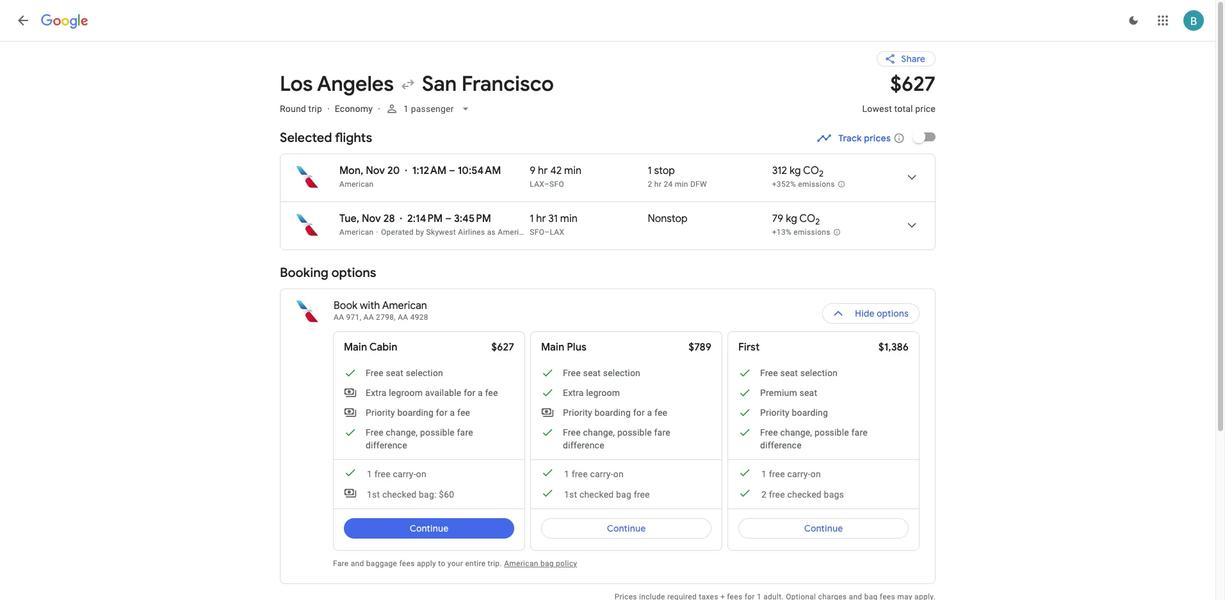 Task type: locate. For each thing, give the bounding box(es) containing it.
0 horizontal spatial carry-
[[393, 469, 416, 480]]

main content
[[280, 41, 936, 601]]

free seat selection for plus
[[563, 368, 640, 378]]

extra down plus at the bottom left
[[563, 388, 584, 398]]

sfo right as
[[530, 228, 544, 237]]

2 difference from the left
[[563, 441, 604, 451]]

0 horizontal spatial legroom
[[389, 388, 423, 398]]

main
[[344, 341, 367, 354], [541, 341, 564, 354]]

 image
[[327, 104, 330, 114], [378, 104, 380, 114]]

continue button for first
[[738, 514, 909, 544]]

0 horizontal spatial possible
[[420, 428, 455, 438]]

flight details. departing flight on monday, november 20. leaves los angeles international airport at 1:12 am on monday, november 20 and arrives at san francisco international airport at 10:54 am on monday, november 20. image
[[897, 162, 927, 193]]

american inside book with american aa 971, aa 2798, aa 4928
[[382, 300, 427, 313]]

min right 42
[[564, 165, 581, 177]]

1 free carry-on
[[367, 469, 426, 480], [564, 469, 624, 480], [761, 469, 821, 480]]

1 horizontal spatial aa
[[363, 313, 374, 322]]

2 selection from the left
[[603, 368, 640, 378]]

baggage
[[366, 560, 397, 569]]

2 carry- from the left
[[590, 469, 613, 480]]

premium
[[760, 388, 797, 398]]

2 horizontal spatial aa
[[398, 313, 408, 322]]

1 horizontal spatial options
[[877, 308, 909, 320]]

1 horizontal spatial fare
[[654, 428, 670, 438]]

options right hide
[[877, 308, 909, 320]]

boarding
[[397, 408, 434, 418], [595, 408, 631, 418], [792, 408, 828, 418]]

2 free seat selection from the left
[[563, 368, 640, 378]]

priority boarding for a fee down extra legroom
[[563, 408, 667, 418]]

1 horizontal spatial selection
[[603, 368, 640, 378]]

28
[[383, 213, 395, 225]]

for for main plus
[[633, 408, 645, 418]]

priority down extra legroom available for a fee
[[366, 408, 395, 418]]

1 horizontal spatial free change, possible fare difference
[[563, 428, 670, 451]]

1 horizontal spatial lax
[[550, 228, 564, 237]]

list containing mon, nov 20
[[280, 154, 935, 250]]

0 horizontal spatial on
[[416, 469, 426, 480]]

change, down priority boarding
[[780, 428, 812, 438]]

– up '31' at the top of the page
[[544, 180, 549, 189]]

mon,
[[339, 165, 363, 177]]

1 main from the left
[[344, 341, 367, 354]]

1 vertical spatial emissions
[[794, 228, 830, 237]]

2 continue from the left
[[607, 523, 646, 535]]

2 horizontal spatial a
[[647, 408, 652, 418]]

on up bag:
[[416, 469, 426, 480]]

2 horizontal spatial change,
[[780, 428, 812, 438]]

1 inside 1 hr 31 min sfo – lax
[[530, 213, 534, 225]]

difference down priority boarding
[[760, 441, 802, 451]]

0 vertical spatial options
[[331, 265, 376, 281]]

selection for cabin
[[406, 368, 443, 378]]

boarding down extra legroom available for a fee
[[397, 408, 434, 418]]

1 1 free carry-on from the left
[[367, 469, 426, 480]]

seat for main cabin
[[386, 368, 404, 378]]

10:54 am
[[458, 165, 501, 177]]

options up book
[[331, 265, 376, 281]]

0 horizontal spatial for
[[436, 408, 448, 418]]

–
[[449, 165, 455, 177], [544, 180, 549, 189], [445, 213, 452, 225], [544, 228, 550, 237]]

free change, possible fare difference down priority boarding
[[760, 428, 868, 451]]

continue down bags
[[804, 523, 843, 535]]

1 vertical spatial min
[[675, 180, 688, 189]]

0 horizontal spatial fare
[[457, 428, 473, 438]]

sfo down 42
[[549, 180, 564, 189]]

3 change, from the left
[[780, 428, 812, 438]]

3 free seat selection from the left
[[760, 368, 838, 378]]

0 horizontal spatial 1 free carry-on
[[367, 469, 426, 480]]

2 possible from the left
[[617, 428, 652, 438]]

1 checked from the left
[[382, 490, 417, 500]]

free seat selection up premium seat
[[760, 368, 838, 378]]

free seat selection down cabin
[[366, 368, 443, 378]]

selection up extra legroom available for a fee
[[406, 368, 443, 378]]

1 horizontal spatial bag
[[616, 490, 631, 500]]

3 continue button from the left
[[738, 514, 909, 544]]

possible down extra legroom
[[617, 428, 652, 438]]

0 horizontal spatial 1st
[[367, 490, 380, 500]]

go back image
[[15, 13, 31, 28]]

1 possible from the left
[[420, 428, 455, 438]]

1 on from the left
[[416, 469, 426, 480]]

1 horizontal spatial $627
[[890, 71, 936, 97]]

1st inside first checked bag is free element
[[564, 490, 577, 500]]

1 horizontal spatial continue
[[607, 523, 646, 535]]

1 free change, possible fare difference from the left
[[366, 428, 473, 451]]

emissions
[[798, 180, 835, 189], [794, 228, 830, 237]]

0 horizontal spatial free seat selection
[[366, 368, 443, 378]]

on for plus
[[613, 469, 624, 480]]

0 vertical spatial emissions
[[798, 180, 835, 189]]

1 horizontal spatial  image
[[378, 104, 380, 114]]

2 fare from the left
[[654, 428, 670, 438]]

1 horizontal spatial fee
[[485, 388, 498, 398]]

aa
[[334, 313, 344, 322], [363, 313, 374, 322], [398, 313, 408, 322]]

checked for bag:
[[382, 490, 417, 500]]

3 selection from the left
[[800, 368, 838, 378]]

2 horizontal spatial possible
[[815, 428, 849, 438]]

airlines
[[458, 228, 485, 237]]

seat for main plus
[[583, 368, 601, 378]]

20
[[387, 165, 400, 177]]

2 1 free carry-on from the left
[[564, 469, 624, 480]]

1 priority from the left
[[366, 408, 395, 418]]

priority boarding for a fee down extra legroom available for a fee
[[366, 408, 470, 418]]

1 1st from the left
[[367, 490, 380, 500]]

legroom
[[389, 388, 423, 398], [586, 388, 620, 398]]

2 priority from the left
[[563, 408, 592, 418]]

co up +13% emissions
[[799, 213, 815, 225]]

– down '31' at the top of the page
[[544, 228, 550, 237]]

lax down '31' at the top of the page
[[550, 228, 564, 237]]

0 horizontal spatial extra
[[366, 388, 387, 398]]

continue down bag:
[[410, 523, 449, 535]]

difference
[[366, 441, 407, 451], [563, 441, 604, 451], [760, 441, 802, 451]]

1 horizontal spatial legroom
[[586, 388, 620, 398]]

1 change, from the left
[[386, 428, 418, 438]]

0 horizontal spatial  image
[[327, 104, 330, 114]]

$627 for $627 lowest total price
[[890, 71, 936, 97]]

continue down '1st checked bag free'
[[607, 523, 646, 535]]

options for hide options
[[877, 308, 909, 320]]

1 horizontal spatial free seat selection
[[563, 368, 640, 378]]

boarding down premium seat
[[792, 408, 828, 418]]

0 horizontal spatial difference
[[366, 441, 407, 451]]

possible
[[420, 428, 455, 438], [617, 428, 652, 438], [815, 428, 849, 438]]

nov left 28
[[362, 213, 381, 225]]

1 horizontal spatial sfo
[[549, 180, 564, 189]]

0 horizontal spatial sfo
[[530, 228, 544, 237]]

selection up extra legroom
[[603, 368, 640, 378]]

on
[[416, 469, 426, 480], [613, 469, 624, 480], [811, 469, 821, 480]]

policy
[[556, 560, 577, 569]]

nov left 20
[[366, 165, 385, 177]]

Arrival time: 3:45 PM. text field
[[454, 213, 491, 225]]

co inside '79 kg co 2'
[[799, 213, 815, 225]]

min inside 1 hr 31 min sfo – lax
[[560, 213, 577, 225]]

for for main cabin
[[436, 408, 448, 418]]

2 extra from the left
[[563, 388, 584, 398]]

2 horizontal spatial free seat selection
[[760, 368, 838, 378]]

0 vertical spatial min
[[564, 165, 581, 177]]

change,
[[386, 428, 418, 438], [583, 428, 615, 438], [780, 428, 812, 438]]

1 vertical spatial options
[[877, 308, 909, 320]]

2 change, from the left
[[583, 428, 615, 438]]

 image right economy
[[378, 104, 380, 114]]

kg inside '79 kg co 2'
[[786, 213, 797, 225]]

2 horizontal spatial selection
[[800, 368, 838, 378]]

seat for first
[[780, 368, 798, 378]]

1 inside the 1 stop 2 hr 24 min dfw
[[648, 165, 652, 177]]

1 horizontal spatial possible
[[617, 428, 652, 438]]

difference up first checked bag costs 60 us dollars element
[[366, 441, 407, 451]]

co inside 312 kg co 2
[[803, 165, 819, 177]]

boarding down extra legroom
[[595, 408, 631, 418]]

hr inside 9 hr 42 min lax – sfo
[[538, 165, 548, 177]]

1 horizontal spatial continue button
[[541, 514, 711, 544]]

0 vertical spatial lax
[[530, 180, 544, 189]]

1 left passenger
[[403, 104, 409, 114]]

2 horizontal spatial for
[[633, 408, 645, 418]]

priority
[[366, 408, 395, 418], [563, 408, 592, 418], [760, 408, 790, 418]]

min right 24
[[675, 180, 688, 189]]

$627 down share
[[890, 71, 936, 97]]

selection
[[406, 368, 443, 378], [603, 368, 640, 378], [800, 368, 838, 378]]

min inside 9 hr 42 min lax – sfo
[[564, 165, 581, 177]]

list
[[280, 154, 935, 250]]

– right the 1:12 am text field
[[449, 165, 455, 177]]

fare for $789
[[654, 428, 670, 438]]

carry- for cabin
[[393, 469, 416, 480]]

checked for bag
[[580, 490, 614, 500]]

2 checked from the left
[[580, 490, 614, 500]]

2 inside the 1 stop 2 hr 24 min dfw
[[648, 180, 652, 189]]

return flight on tuesday, november 28. leaves san francisco international airport at 2:14 pm on tuesday, november 28 and arrives at los angeles international airport at 3:45 pm on tuesday, november 28. element
[[339, 213, 491, 225]]

hr inside the 1 stop 2 hr 24 min dfw
[[654, 180, 662, 189]]

co
[[803, 165, 819, 177], [799, 213, 815, 225]]

2 free change, possible fare difference from the left
[[563, 428, 670, 451]]

2 horizontal spatial on
[[811, 469, 821, 480]]

carry- up first checked bag is free element
[[590, 469, 613, 480]]

2:14 pm – 3:45 pm
[[407, 213, 491, 225]]

aa down the with
[[363, 313, 374, 322]]

0 horizontal spatial priority
[[366, 408, 395, 418]]

2 continue button from the left
[[541, 514, 711, 544]]

3 continue from the left
[[804, 523, 843, 535]]

1 horizontal spatial 1st
[[564, 490, 577, 500]]

3 possible from the left
[[815, 428, 849, 438]]

continue button
[[344, 514, 514, 544], [541, 514, 711, 544], [738, 514, 909, 544]]

1 vertical spatial nov
[[362, 213, 381, 225]]

main for main cabin
[[344, 341, 367, 354]]

free seat selection up extra legroom
[[563, 368, 640, 378]]

carry-
[[393, 469, 416, 480], [590, 469, 613, 480], [787, 469, 811, 480]]

1 free seat selection from the left
[[366, 368, 443, 378]]

2 horizontal spatial 1 free carry-on
[[761, 469, 821, 480]]

1 horizontal spatial boarding
[[595, 408, 631, 418]]

lax
[[530, 180, 544, 189], [550, 228, 564, 237]]

1 boarding from the left
[[397, 408, 434, 418]]

1 legroom from the left
[[389, 388, 423, 398]]

1 horizontal spatial difference
[[563, 441, 604, 451]]

seat up priority boarding
[[800, 388, 817, 398]]

1 free carry-on for plus
[[564, 469, 624, 480]]

1 left '31' at the top of the page
[[530, 213, 534, 225]]

2 main from the left
[[541, 341, 564, 354]]

1 horizontal spatial change,
[[583, 428, 615, 438]]

priority down the premium
[[760, 408, 790, 418]]

fare for $627
[[457, 428, 473, 438]]

1 horizontal spatial a
[[478, 388, 483, 398]]

1 vertical spatial $627
[[491, 341, 514, 354]]

$627 left main plus
[[491, 341, 514, 354]]

free change, possible fare difference down extra legroom available for a fee
[[366, 428, 473, 451]]

0 vertical spatial co
[[803, 165, 819, 177]]

main left plus at the bottom left
[[541, 341, 564, 354]]

1 carry- from the left
[[393, 469, 416, 480]]

free change, possible fare difference for plus
[[563, 428, 670, 451]]

2 horizontal spatial free change, possible fare difference
[[760, 428, 868, 451]]

1 horizontal spatial priority boarding for a fee
[[563, 408, 667, 418]]

1st inside first checked bag costs 60 us dollars element
[[367, 490, 380, 500]]

book with american aa 971, aa 2798, aa 4928
[[334, 300, 428, 322]]

1 vertical spatial lax
[[550, 228, 564, 237]]

2 free checked bags
[[761, 490, 844, 500]]

2 1st from the left
[[564, 490, 577, 500]]

american
[[339, 180, 374, 189], [339, 228, 374, 237], [498, 228, 532, 237], [382, 300, 427, 313], [504, 560, 538, 569]]

2 vertical spatial hr
[[536, 213, 546, 225]]

2 on from the left
[[613, 469, 624, 480]]

continue button down bag:
[[344, 514, 514, 544]]

emissions down '79 kg co 2' in the top right of the page
[[794, 228, 830, 237]]

1 free carry-on up first checked bag costs 60 us dollars element
[[367, 469, 426, 480]]

hr left 24
[[654, 180, 662, 189]]

extra down main cabin on the left bottom of the page
[[366, 388, 387, 398]]

co up the "+352% emissions" at the top of the page
[[803, 165, 819, 177]]

carry- up "2 free checked bags"
[[787, 469, 811, 480]]

operated
[[381, 228, 414, 237]]

emissions for 312 kg co
[[798, 180, 835, 189]]

1 fare from the left
[[457, 428, 473, 438]]

1 vertical spatial bag
[[540, 560, 554, 569]]

list inside 'main content'
[[280, 154, 935, 250]]

change, down extra legroom
[[583, 428, 615, 438]]

possible down priority boarding
[[815, 428, 849, 438]]

2 horizontal spatial fare
[[851, 428, 868, 438]]

free for main plus
[[572, 469, 588, 480]]

american down the mon, on the top of page
[[339, 180, 374, 189]]

3 priority from the left
[[760, 408, 790, 418]]

2  image from the left
[[378, 104, 380, 114]]

3 checked from the left
[[787, 490, 822, 500]]

kg inside 312 kg co 2
[[790, 165, 801, 177]]

Los Angeles to San Francisco and back text field
[[280, 71, 847, 97]]

2 horizontal spatial continue
[[804, 523, 843, 535]]

Departure time: 1:12 AM. text field
[[412, 165, 446, 177]]

None text field
[[862, 71, 936, 126]]

fare for $1,386
[[851, 428, 868, 438]]

fare
[[457, 428, 473, 438], [654, 428, 670, 438], [851, 428, 868, 438]]

kg right 79
[[786, 213, 797, 225]]

1 horizontal spatial on
[[613, 469, 624, 480]]

0 vertical spatial sfo
[[549, 180, 564, 189]]

1st for 1st checked bag free
[[564, 490, 577, 500]]

continue button down bags
[[738, 514, 909, 544]]

american up 4928 on the bottom left of page
[[382, 300, 427, 313]]

emissions down 312 kg co 2
[[798, 180, 835, 189]]

mon, nov 20
[[339, 165, 400, 177]]

american right as
[[498, 228, 532, 237]]

lax down 9
[[530, 180, 544, 189]]

2 boarding from the left
[[595, 408, 631, 418]]

0 horizontal spatial priority boarding for a fee
[[366, 408, 470, 418]]

0 vertical spatial $627
[[890, 71, 936, 97]]

seat up premium seat
[[780, 368, 798, 378]]

2 priority boarding for a fee from the left
[[563, 408, 667, 418]]

min for 9 hr 42 min
[[564, 165, 581, 177]]

1 continue from the left
[[410, 523, 449, 535]]

change appearance image
[[1118, 5, 1149, 36]]

79 kg co 2
[[772, 213, 820, 227]]

1 extra from the left
[[366, 388, 387, 398]]

1 horizontal spatial checked
[[580, 490, 614, 500]]

extra
[[366, 388, 387, 398], [563, 388, 584, 398]]

difference for cabin
[[366, 441, 407, 451]]

priority boarding for a fee
[[366, 408, 470, 418], [563, 408, 667, 418]]

priority boarding for a fee for main cabin
[[366, 408, 470, 418]]

on up '1st checked bag free'
[[613, 469, 624, 480]]

0 horizontal spatial $627
[[491, 341, 514, 354]]

main content containing los angeles
[[280, 41, 936, 601]]

0 horizontal spatial a
[[450, 408, 455, 418]]

1 vertical spatial hr
[[654, 180, 662, 189]]

seat up extra legroom
[[583, 368, 601, 378]]

track prices
[[838, 133, 891, 144]]

american right the trip.
[[504, 560, 538, 569]]

main left cabin
[[344, 341, 367, 354]]

2 horizontal spatial carry-
[[787, 469, 811, 480]]

first checked bag is free element
[[541, 487, 650, 501]]

kg right 312
[[790, 165, 801, 177]]

2 horizontal spatial continue button
[[738, 514, 909, 544]]

1 vertical spatial kg
[[786, 213, 797, 225]]

 image
[[400, 213, 402, 225]]

 image right trip
[[327, 104, 330, 114]]

1 horizontal spatial carry-
[[590, 469, 613, 480]]

1 difference from the left
[[366, 441, 407, 451]]

0 vertical spatial bag
[[616, 490, 631, 500]]

3 boarding from the left
[[792, 408, 828, 418]]

min
[[564, 165, 581, 177], [675, 180, 688, 189], [560, 213, 577, 225]]

2 horizontal spatial fee
[[655, 408, 667, 418]]

1st checked bag free
[[564, 490, 650, 500]]

american bag policy link
[[504, 560, 577, 569]]

1 selection from the left
[[406, 368, 443, 378]]

hr inside 1 hr 31 min sfo – lax
[[536, 213, 546, 225]]

– inside 9 hr 42 min lax – sfo
[[544, 180, 549, 189]]

1 vertical spatial sfo
[[530, 228, 544, 237]]

fare
[[333, 560, 349, 569]]

min right '31' at the top of the page
[[560, 213, 577, 225]]

legroom for main plus
[[586, 388, 620, 398]]

fees
[[399, 560, 415, 569]]

2 horizontal spatial difference
[[760, 441, 802, 451]]

seat down cabin
[[386, 368, 404, 378]]

1 horizontal spatial extra
[[563, 388, 584, 398]]

0 horizontal spatial checked
[[382, 490, 417, 500]]

continue button down '1st checked bag free'
[[541, 514, 711, 544]]

$627
[[890, 71, 936, 97], [491, 341, 514, 354]]

aa left 4928 on the bottom left of page
[[398, 313, 408, 322]]

difference up first checked bag is free element
[[563, 441, 604, 451]]

legroom down plus at the bottom left
[[586, 388, 620, 398]]

options inside dropdown button
[[877, 308, 909, 320]]

round
[[280, 104, 306, 114]]

2 legroom from the left
[[586, 388, 620, 398]]

kg
[[790, 165, 801, 177], [786, 213, 797, 225]]

1 left "stop"
[[648, 165, 652, 177]]

continue
[[410, 523, 449, 535], [607, 523, 646, 535], [804, 523, 843, 535]]

carry- for plus
[[590, 469, 613, 480]]

2 horizontal spatial priority
[[760, 408, 790, 418]]

free
[[366, 368, 383, 378], [563, 368, 581, 378], [760, 368, 778, 378], [366, 428, 383, 438], [563, 428, 581, 438], [760, 428, 778, 438]]

entire
[[465, 560, 486, 569]]

0 horizontal spatial continue
[[410, 523, 449, 535]]

0 horizontal spatial options
[[331, 265, 376, 281]]

hr left '31' at the top of the page
[[536, 213, 546, 225]]

0 horizontal spatial boarding
[[397, 408, 434, 418]]

free change, possible fare difference
[[366, 428, 473, 451], [563, 428, 670, 451], [760, 428, 868, 451]]

departing flight on monday, november 20. leaves los angeles international airport at 1:12 am on monday, november 20 and arrives at san francisco international airport at 10:54 am on monday, november 20. element
[[339, 165, 501, 177]]

selection up premium seat
[[800, 368, 838, 378]]

free
[[374, 469, 391, 480], [572, 469, 588, 480], [769, 469, 785, 480], [634, 490, 650, 500], [769, 490, 785, 500]]

american down "tue,"
[[339, 228, 374, 237]]

operated by skywest airlines as american eagle
[[381, 228, 554, 237]]

0 horizontal spatial free change, possible fare difference
[[366, 428, 473, 451]]

2 horizontal spatial boarding
[[792, 408, 828, 418]]

possible down extra legroom available for a fee
[[420, 428, 455, 438]]

checked
[[382, 490, 417, 500], [580, 490, 614, 500], [787, 490, 822, 500]]

3 on from the left
[[811, 469, 821, 480]]

0 vertical spatial nov
[[366, 165, 385, 177]]

0 horizontal spatial change,
[[386, 428, 418, 438]]

0 horizontal spatial fee
[[457, 408, 470, 418]]

2 horizontal spatial checked
[[787, 490, 822, 500]]

1 horizontal spatial main
[[541, 341, 564, 354]]

hr for 9 hr 42 min
[[538, 165, 548, 177]]

emissions for 79 kg co
[[794, 228, 830, 237]]

2 inside 312 kg co 2
[[819, 169, 824, 179]]

971,
[[346, 313, 361, 322]]

trip.
[[488, 560, 502, 569]]

priority boarding for a fee for main plus
[[563, 408, 667, 418]]

priority boarding
[[760, 408, 828, 418]]

change, down extra legroom available for a fee
[[386, 428, 418, 438]]

$627 inside $627 lowest total price
[[890, 71, 936, 97]]

carry- up first checked bag costs 60 us dollars element
[[393, 469, 416, 480]]

continue for main plus
[[607, 523, 646, 535]]

1 horizontal spatial 1 free carry-on
[[564, 469, 624, 480]]

1 horizontal spatial for
[[464, 388, 475, 398]]

available
[[425, 388, 461, 398]]

0 horizontal spatial continue button
[[344, 514, 514, 544]]

kg for 79
[[786, 213, 797, 225]]

extra for cabin
[[366, 388, 387, 398]]

– inside 1 hr 31 min sfo – lax
[[544, 228, 550, 237]]

legroom for main cabin
[[389, 388, 423, 398]]

legroom left available
[[389, 388, 423, 398]]

0 horizontal spatial bag
[[540, 560, 554, 569]]

on up "2 free checked bags"
[[811, 469, 821, 480]]

free change, possible fare difference down extra legroom
[[563, 428, 670, 451]]

627 us dollars element
[[890, 71, 936, 97]]

2
[[819, 169, 824, 179], [648, 180, 652, 189], [815, 217, 820, 227], [761, 490, 767, 500]]

0 vertical spatial kg
[[790, 165, 801, 177]]

1 free carry-on up "2 free checked bags"
[[761, 469, 821, 480]]

hr right 9
[[538, 165, 548, 177]]

1 priority boarding for a fee from the left
[[366, 408, 470, 418]]

2 vertical spatial min
[[560, 213, 577, 225]]

seat
[[386, 368, 404, 378], [583, 368, 601, 378], [780, 368, 798, 378], [800, 388, 817, 398]]

3 fare from the left
[[851, 428, 868, 438]]

0 horizontal spatial selection
[[406, 368, 443, 378]]

aa down book
[[334, 313, 344, 322]]

0 vertical spatial hr
[[538, 165, 548, 177]]

0 horizontal spatial main
[[344, 341, 367, 354]]

1 free carry-on up first checked bag is free element
[[564, 469, 624, 480]]

0 horizontal spatial lax
[[530, 180, 544, 189]]

4928
[[410, 313, 428, 322]]

priority down extra legroom
[[563, 408, 592, 418]]

a
[[478, 388, 483, 398], [450, 408, 455, 418], [647, 408, 652, 418]]



Task type: describe. For each thing, give the bounding box(es) containing it.
share button
[[877, 51, 936, 67]]

dfw
[[690, 180, 707, 189]]

learn more about tracked prices image
[[893, 133, 905, 144]]

first
[[738, 341, 760, 354]]

2 inside '79 kg co 2'
[[815, 217, 820, 227]]

hide options
[[855, 308, 909, 320]]

1st checked bag: $60
[[367, 490, 454, 500]]

nonstop
[[648, 213, 688, 225]]

difference for plus
[[563, 441, 604, 451]]

312 kg co 2
[[772, 165, 824, 179]]

main cabin
[[344, 341, 398, 354]]

flights
[[335, 130, 372, 146]]

Arrival time: 10:54 AM. text field
[[458, 165, 501, 177]]

1:12 am – 10:54 am
[[412, 165, 501, 177]]

san francisco
[[422, 71, 554, 97]]

premium seat
[[760, 388, 817, 398]]

share
[[901, 53, 925, 65]]

tue,
[[339, 213, 359, 225]]

stop
[[654, 165, 675, 177]]

1 aa from the left
[[334, 313, 344, 322]]

priority for cabin
[[366, 408, 395, 418]]

a for main plus
[[647, 408, 652, 418]]

1 inside popup button
[[403, 104, 409, 114]]

apply
[[417, 560, 436, 569]]

1 hr 31 min sfo – lax
[[530, 213, 577, 237]]

+13% emissions
[[772, 228, 830, 237]]

sfo inside 1 hr 31 min sfo – lax
[[530, 228, 544, 237]]

nonstop flight. element
[[648, 213, 688, 227]]

selected flights
[[280, 130, 372, 146]]

san
[[422, 71, 457, 97]]

trip
[[308, 104, 322, 114]]

min for 1 hr 31 min
[[560, 213, 577, 225]]

co for 312 kg co
[[803, 165, 819, 177]]

1 continue button from the left
[[344, 514, 514, 544]]

none text field containing $627
[[862, 71, 936, 126]]

hide
[[855, 308, 875, 320]]

selected
[[280, 130, 332, 146]]

layover (1 of 1) is a 2 hr 24 min layover at dallas/fort worth international airport in dallas. element
[[648, 179, 766, 190]]

free for main cabin
[[374, 469, 391, 480]]

booking
[[280, 265, 329, 281]]

31
[[548, 213, 558, 225]]

1 passenger
[[403, 104, 454, 114]]

1st for 1st checked bag: $60
[[367, 490, 380, 500]]

fee for main plus
[[655, 408, 667, 418]]

lax inside 9 hr 42 min lax – sfo
[[530, 180, 544, 189]]

$789
[[689, 341, 711, 354]]

2 aa from the left
[[363, 313, 374, 322]]

1 stop flight. element
[[648, 165, 675, 179]]

3 difference from the left
[[760, 441, 802, 451]]

possible for cabin
[[420, 428, 455, 438]]

$60
[[439, 490, 454, 500]]

24
[[664, 180, 673, 189]]

priority for plus
[[563, 408, 592, 418]]

extra for plus
[[563, 388, 584, 398]]

tue, nov 28
[[339, 213, 395, 225]]

$1,386
[[878, 341, 909, 354]]

1 up first checked bag is free element
[[564, 469, 569, 480]]

sfo inside 9 hr 42 min lax – sfo
[[549, 180, 564, 189]]

1:12 am
[[412, 165, 446, 177]]

continue for first
[[804, 523, 843, 535]]

1  image from the left
[[327, 104, 330, 114]]

boarding for cabin
[[397, 408, 434, 418]]

1 up "2 free checked bags"
[[761, 469, 767, 480]]

free seat selection for cabin
[[366, 368, 443, 378]]

min inside the 1 stop 2 hr 24 min dfw
[[675, 180, 688, 189]]

9
[[530, 165, 536, 177]]

price
[[915, 104, 936, 114]]

first checked bag costs 60 us dollars element
[[344, 487, 454, 501]]

1 passenger button
[[380, 93, 477, 124]]

and
[[351, 560, 364, 569]]

eagle
[[534, 228, 554, 237]]

2798,
[[376, 313, 396, 322]]

skywest
[[426, 228, 456, 237]]

total duration 1 hr 31 min. element
[[530, 213, 648, 227]]

2:14 pm
[[407, 213, 443, 225]]

extra legroom available for a fee
[[366, 388, 498, 398]]

free change, possible fare difference for cabin
[[366, 428, 473, 451]]

booking options
[[280, 265, 376, 281]]

+352%
[[772, 180, 796, 189]]

lax inside 1 hr 31 min sfo – lax
[[550, 228, 564, 237]]

extra legroom
[[563, 388, 620, 398]]

hide options button
[[822, 298, 920, 329]]

flight details. return flight on tuesday, november 28. leaves san francisco international airport at 2:14 pm on tuesday, november 28 and arrives at los angeles international airport at 3:45 pm on tuesday, november 28. image
[[897, 210, 927, 241]]

main for main plus
[[541, 341, 564, 354]]

79
[[772, 213, 783, 225]]

3 aa from the left
[[398, 313, 408, 322]]

change, for cabin
[[386, 428, 418, 438]]

1 stop 2 hr 24 min dfw
[[648, 165, 707, 189]]

$627 for $627
[[491, 341, 514, 354]]

los
[[280, 71, 313, 97]]

lowest
[[862, 104, 892, 114]]

+352% emissions
[[772, 180, 835, 189]]

312
[[772, 165, 787, 177]]

42
[[550, 165, 562, 177]]

total
[[894, 104, 913, 114]]

– up skywest
[[445, 213, 452, 225]]

prices
[[864, 133, 891, 144]]

1 free carry-on for cabin
[[367, 469, 426, 480]]

plus
[[567, 341, 587, 354]]

angeles
[[317, 71, 394, 97]]

loading results progress bar
[[0, 41, 1215, 44]]

fee for main cabin
[[457, 408, 470, 418]]

change, for plus
[[583, 428, 615, 438]]

continue button for main plus
[[541, 514, 711, 544]]

los angeles
[[280, 71, 394, 97]]

fare and baggage fees apply to your entire trip. american bag policy
[[333, 560, 577, 569]]

free for first
[[769, 469, 785, 480]]

options for booking options
[[331, 265, 376, 281]]

3 free change, possible fare difference from the left
[[760, 428, 868, 451]]

by
[[416, 228, 424, 237]]

round trip
[[280, 104, 322, 114]]

9 hr 42 min lax – sfo
[[530, 165, 581, 189]]

economy
[[335, 104, 373, 114]]

a for main cabin
[[450, 408, 455, 418]]

1 up first checked bag costs 60 us dollars element
[[367, 469, 372, 480]]

selection for plus
[[603, 368, 640, 378]]

bags
[[824, 490, 844, 500]]

$627 lowest total price
[[862, 71, 936, 114]]

main plus
[[541, 341, 587, 354]]

with
[[360, 300, 380, 313]]

to
[[438, 560, 445, 569]]

track
[[838, 133, 862, 144]]

nov for mon,
[[366, 165, 385, 177]]

possible for plus
[[617, 428, 652, 438]]

book
[[334, 300, 357, 313]]

3:45 pm
[[454, 213, 491, 225]]

passenger
[[411, 104, 454, 114]]

Flight numbers AA 971, AA 2798, AA 4928 text field
[[334, 313, 428, 322]]

boarding for plus
[[595, 408, 631, 418]]

+13%
[[772, 228, 792, 237]]

Departure time: 2:14 PM. text field
[[407, 213, 443, 225]]

hr for 1 hr 31 min
[[536, 213, 546, 225]]

3 1 free carry-on from the left
[[761, 469, 821, 480]]

co for 79 kg co
[[799, 213, 815, 225]]

as
[[487, 228, 496, 237]]

total duration 9 hr 42 min. element
[[530, 165, 648, 179]]

3 carry- from the left
[[787, 469, 811, 480]]

on for cabin
[[416, 469, 426, 480]]

nov for tue,
[[362, 213, 381, 225]]

bag:
[[419, 490, 436, 500]]

kg for 312
[[790, 165, 801, 177]]

your
[[448, 560, 463, 569]]



Task type: vqa. For each thing, say whether or not it's contained in the screenshot.
"Dec"
no



